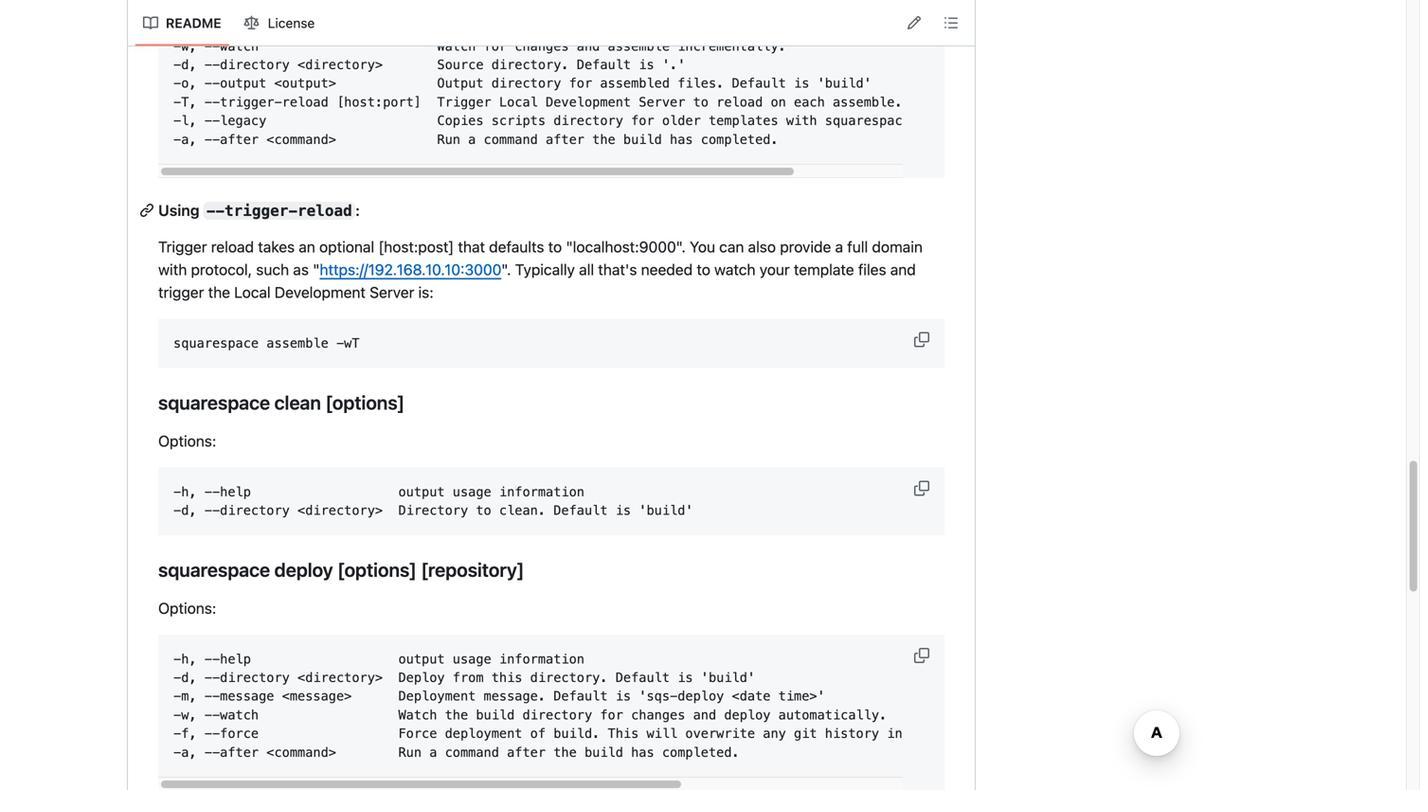 Task type: vqa. For each thing, say whether or not it's contained in the screenshot.
latest in join senior developer advocate christina warren for all the latest developer, open source, and github news.
no



Task type: describe. For each thing, give the bounding box(es) containing it.
d, inside -h, --help                        output usage information -n, --noclean                     assemble without first cleaning the output directory. -w, --watch                       watch for changes and assemble incrementally. -d, --directory <directory>       source directory. default is '.' -o, --output <output>             output directory for assembled files. default is 'build' -t, --trigger-reload [host:port]  trigger local development server to reload on each assemble. -l, --legacy                      copies scripts directory for older templates with squarespace:script tags. -a, --after <command>             run a command after the build has completed.
[[181, 57, 197, 72]]

development inside -h, --help                        output usage information -n, --noclean                     assemble without first cleaning the output directory. -w, --watch                       watch for changes and assemble incrementally. -d, --directory <directory>       source directory. default is '.' -o, --output <output>             output directory for assembled files. default is 'build' -t, --trigger-reload [host:port]  trigger local development server to reload on each assemble. -l, --legacy                      copies scripts directory for older templates with squarespace:script tags. -a, --after <command>             run a command after the build has completed.
[[546, 95, 631, 109]]

<date
[[732, 689, 771, 704]]

completed. inside -h, --help                        output usage information -n, --noclean                     assemble without first cleaning the output directory. -w, --watch                       watch for changes and assemble incrementally. -d, --directory <directory>       source directory. default is '.' -o, --output <output>             output directory for assembled files. default is 'build' -t, --trigger-reload [host:port]  trigger local development server to reload on each assemble. -l, --legacy                      copies scripts directory for older templates with squarespace:script tags. -a, --after <command>             run a command after the build has completed.
[[701, 132, 779, 147]]

2 vertical spatial build
[[585, 745, 624, 760]]

for left assembled
[[569, 76, 592, 91]]

<command> inside -h, --help                   output usage information -d, --directory <directory>  deploy from this directory. default is 'build' -m, --message <message>      deployment message. default is 'sqs-deploy <date time>' -w, --watch                  watch the build directory for changes and deploy automatically. -f, --force                  force deployment of build. this will overwrite any git history in your site's /template.git repository. -a, --after <command>        run a command after the build has completed.
[[267, 745, 336, 760]]

copy image for squarespace assemble -wt
[[915, 332, 930, 347]]

squarespace clean [options]
[[158, 391, 405, 414]]

and inside ". typically all that's needed to watch your template files and trigger the local development server is:
[[891, 261, 916, 279]]

[repository]
[[421, 558, 524, 581]]

incrementally.
[[678, 39, 786, 53]]

without
[[507, 20, 561, 35]]

such
[[256, 261, 289, 279]]

usage for without
[[492, 1, 530, 16]]

information for clean.
[[499, 485, 585, 499]]

any
[[763, 727, 786, 741]]

assemble.
[[833, 95, 903, 109]]

wt
[[344, 336, 360, 351]]

site's
[[949, 727, 996, 741]]

"localhost:9000".
[[566, 238, 686, 256]]

book image
[[143, 16, 158, 31]]

information for this
[[499, 652, 585, 666]]

m,
[[181, 689, 197, 704]]

in
[[887, 727, 903, 741]]

time>'
[[779, 689, 825, 704]]

squarespace assemble -wt
[[173, 336, 360, 351]]

legacy
[[220, 113, 267, 128]]

that
[[458, 238, 485, 256]]

force
[[220, 727, 259, 741]]

help for -h, --help                   output usage information -d, --directory <directory>  deploy from this directory. default is 'build' -m, --message <message>      deployment message. default is 'sqs-deploy <date time>' -w, --watch                  watch the build directory for changes and deploy automatically. -f, --force                  force deployment of build. this will overwrite any git history in your site's /template.git repository. -a, --after <command>        run a command after the build has completed.
[[220, 652, 251, 666]]

<output>
[[274, 76, 336, 91]]

output for -h, --help                        output usage information -n, --noclean                     assemble without first cleaning the output directory. -w, --watch                       watch for changes and assemble incrementally. -d, --directory <directory>       source directory. default is '.' -o, --output <output>             output directory for assembled files. default is 'build' -t, --trigger-reload [host:port]  trigger local development server to reload on each assemble. -l, --legacy                      copies scripts directory for older templates with squarespace:script tags. -a, --after <command>             run a command after the build has completed.
[[437, 1, 484, 16]]

0 vertical spatial directory.
[[771, 20, 849, 35]]

-h, --help                   output usage information -d, --directory <directory>  deploy from this directory. default is 'build' -m, --message <message>      deployment message. default is 'sqs-deploy <date time>' -w, --watch                  watch the build directory for changes and deploy automatically. -f, --force                  force deployment of build. this will overwrite any git history in your site's /template.git repository. -a, --after <command>        run a command after the build has completed.
[[173, 652, 1198, 760]]

from
[[453, 670, 484, 685]]

default up 'sqs-
[[616, 670, 670, 685]]

watch inside -h, --help                        output usage information -n, --noclean                     assemble without first cleaning the output directory. -w, --watch                       watch for changes and assemble incrementally. -d, --directory <directory>       source directory. default is '.' -o, --output <output>             output directory for assembled files. default is 'build' -t, --trigger-reload [host:port]  trigger local development server to reload on each assemble. -l, --legacy                      copies scripts directory for older templates with squarespace:script tags. -a, --after <command>             run a command after the build has completed.
[[437, 39, 476, 53]]

'.'
[[662, 57, 686, 72]]

a, inside -h, --help                   output usage information -d, --directory <directory>  deploy from this directory. default is 'build' -m, --message <message>      deployment message. default is 'sqs-deploy <date time>' -w, --watch                  watch the build directory for changes and deploy automatically. -f, --force                  force deployment of build. this will overwrite any git history in your site's /template.git repository. -a, --after <command>        run a command after the build has completed.
[[181, 745, 197, 760]]

that's
[[598, 261, 637, 279]]

t,
[[181, 95, 197, 109]]

copy image for -h, --help                   output usage information -d, --directory <directory>  directory to clean. default is 'build'
[[915, 481, 930, 496]]

source
[[437, 57, 484, 72]]

output
[[437, 76, 484, 91]]

protocol,
[[191, 261, 252, 279]]

trigger- inside using --trigger-reload :
[[225, 202, 298, 220]]

<message>
[[282, 689, 352, 704]]

the down assembled
[[592, 132, 616, 147]]

readme link
[[136, 8, 229, 38]]

default inside '-h, --help                   output usage information -d, --directory <directory>  directory to clean. default is 'build''
[[554, 503, 608, 518]]

to inside ". typically all that's needed to watch your template files and trigger the local development server is:
[[697, 261, 711, 279]]

trigger inside -h, --help                        output usage information -n, --noclean                     assemble without first cleaning the output directory. -w, --watch                       watch for changes and assemble incrementally. -d, --directory <directory>       source directory. default is '.' -o, --output <output>             output directory for assembled files. default is 'build' -t, --trigger-reload [host:port]  trigger local development server to reload on each assemble. -l, --legacy                      copies scripts directory for older templates with squarespace:script tags. -a, --after <command>             run a command after the build has completed.
[[437, 95, 492, 109]]

f,
[[181, 727, 197, 741]]

license
[[268, 15, 315, 31]]

".
[[502, 261, 511, 279]]

defaults
[[489, 238, 544, 256]]

reload inside using --trigger-reload :
[[298, 202, 352, 220]]

directory
[[398, 503, 468, 518]]

[host:post]
[[378, 238, 454, 256]]

list containing readme
[[136, 8, 324, 38]]

needed
[[641, 261, 693, 279]]

files
[[859, 261, 887, 279]]

"
[[313, 261, 320, 279]]

templates
[[709, 113, 779, 128]]

watch inside -h, --help                   output usage information -d, --directory <directory>  deploy from this directory. default is 'build' -m, --message <message>      deployment message. default is 'sqs-deploy <date time>' -w, --watch                  watch the build directory for changes and deploy automatically. -f, --force                  force deployment of build. this will overwrite any git history in your site's /template.git repository. -a, --after <command>        run a command after the build has completed.
[[220, 708, 259, 723]]

your inside -h, --help                   output usage information -d, --directory <directory>  deploy from this directory. default is 'build' -m, --message <message>      deployment message. default is 'sqs-deploy <date time>' -w, --watch                  watch the build directory for changes and deploy automatically. -f, --force                  force deployment of build. this will overwrite any git history in your site's /template.git repository. -a, --after <command>        run a command after the build has completed.
[[911, 727, 942, 741]]

default up "on"
[[732, 76, 786, 91]]

n,
[[181, 20, 197, 35]]

each
[[794, 95, 825, 109]]

can
[[720, 238, 744, 256]]

usage for directory
[[453, 485, 492, 499]]

after down 'force'
[[220, 745, 259, 760]]

takes
[[258, 238, 295, 256]]

directory inside '-h, --help                   output usage information -d, --directory <directory>  directory to clean. default is 'build''
[[220, 503, 290, 518]]

for down assembled
[[631, 113, 655, 128]]

o,
[[181, 76, 197, 91]]

deploy
[[398, 670, 445, 685]]

message
[[220, 689, 274, 704]]

reload inside the "trigger reload takes an optional [host:post] that defaults to "localhost:9000". you can also provide a full domain with protocol, such as ""
[[211, 238, 254, 256]]

/template.git
[[1004, 727, 1105, 741]]

with inside -h, --help                        output usage information -n, --noclean                     assemble without first cleaning the output directory. -w, --watch                       watch for changes and assemble incrementally. -d, --directory <directory>       source directory. default is '.' -o, --output <output>             output directory for assembled files. default is 'build' -t, --trigger-reload [host:port]  trigger local development server to reload on each assemble. -l, --legacy                      copies scripts directory for older templates with squarespace:script tags. -a, --after <command>             run a command after the build has completed.
[[786, 113, 818, 128]]

first
[[569, 20, 608, 35]]

optional
[[319, 238, 375, 256]]

template
[[794, 261, 855, 279]]

h, for -h, --help                   output usage information -d, --directory <directory>  deploy from this directory. default is 'build' -m, --message <message>      deployment message. default is 'sqs-deploy <date time>' -w, --watch                  watch the build directory for changes and deploy automatically. -f, --force                  force deployment of build. this will overwrite any git history in your site's /template.git repository. -a, --after <command>        run a command after the build has completed.
[[181, 652, 197, 666]]

automatically.
[[779, 708, 887, 723]]

watch inside -h, --help                        output usage information -n, --noclean                     assemble without first cleaning the output directory. -w, --watch                       watch for changes and assemble incrementally. -d, --directory <directory>       source directory. default is '.' -o, --output <output>             output directory for assembled files. default is 'build' -t, --trigger-reload [host:port]  trigger local development server to reload on each assemble. -l, --legacy                      copies scripts directory for older templates with squarespace:script tags. -a, --after <command>             run a command after the build has completed.
[[220, 39, 259, 53]]

you
[[690, 238, 716, 256]]

the down deployment
[[445, 708, 468, 723]]

the down build.
[[554, 745, 577, 760]]

output up 'incrementally.'
[[717, 20, 763, 35]]

'build' inside -h, --help                        output usage information -n, --noclean                     assemble without first cleaning the output directory. -w, --watch                       watch for changes and assemble incrementally. -d, --directory <directory>       source directory. default is '.' -o, --output <output>             output directory for assembled files. default is 'build' -t, --trigger-reload [host:port]  trigger local development server to reload on each assemble. -l, --legacy                      copies scripts directory for older templates with squarespace:script tags. -a, --after <command>             run a command after the build has completed.
[[818, 76, 872, 91]]

w, inside -h, --help                        output usage information -n, --noclean                     assemble without first cleaning the output directory. -w, --watch                       watch for changes and assemble incrementally. -d, --directory <directory>       source directory. default is '.' -o, --output <output>             output directory for assembled files. default is 'build' -t, --trigger-reload [host:port]  trigger local development server to reload on each assemble. -l, --legacy                      copies scripts directory for older templates with squarespace:script tags. -a, --after <command>             run a command after the build has completed.
[[181, 39, 197, 53]]

after down of
[[507, 745, 546, 760]]

using --trigger-reload :
[[158, 201, 360, 220]]

-h, --help                        output usage information -n, --noclean                     assemble without first cleaning the output directory. -w, --watch                       watch for changes and assemble incrementally. -d, --directory <directory>       source directory. default is '.' -o, --output <output>             output directory for assembled files. default is 'build' -t, --trigger-reload [host:port]  trigger local development server to reload on each assemble. -l, --legacy                      copies scripts directory for older templates with squarespace:script tags. -a, --after <command>             run a command after the build has completed.
[[173, 1, 1012, 147]]

1 vertical spatial assemble
[[267, 336, 329, 351]]

a, inside -h, --help                        output usage information -n, --noclean                     assemble without first cleaning the output directory. -w, --watch                       watch for changes and assemble incrementally. -d, --directory <directory>       source directory. default is '.' -o, --output <output>             output directory for assembled files. default is 'build' -t, --trigger-reload [host:port]  trigger local development server to reload on each assemble. -l, --legacy                      copies scripts directory for older templates with squarespace:script tags. -a, --after <command>             run a command after the build has completed.
[[181, 132, 197, 147]]

'sqs-
[[639, 689, 678, 704]]

force
[[398, 727, 437, 741]]

as
[[293, 261, 309, 279]]

scripts
[[492, 113, 546, 128]]

assembled
[[600, 76, 670, 91]]

a inside the "trigger reload takes an optional [host:post] that defaults to "localhost:9000". you can also provide a full domain with protocol, such as ""
[[836, 238, 844, 256]]

https://192.168.10.10:3000 link
[[320, 261, 502, 279]]

1 options: from the top
[[158, 432, 216, 450]]

<directory> for deploy
[[298, 670, 383, 685]]

and inside -h, --help                   output usage information -d, --directory <directory>  deploy from this directory. default is 'build' -m, --message <message>      deployment message. default is 'sqs-deploy <date time>' -w, --watch                  watch the build directory for changes and deploy automatically. -f, --force                  force deployment of build. this will overwrite any git history in your site's /template.git repository. -a, --after <command>        run a command after the build has completed.
[[693, 708, 717, 723]]

default up build.
[[554, 689, 608, 704]]

link image
[[139, 203, 154, 218]]

all
[[579, 261, 594, 279]]

[host:port]
[[336, 95, 422, 109]]

-h, --help                   output usage information -d, --directory <directory>  directory to clean. default is 'build'
[[173, 485, 693, 518]]

law image
[[244, 16, 259, 31]]

squarespace for squarespace clean [options]
[[158, 391, 270, 414]]

git
[[794, 727, 818, 741]]

edit file image
[[907, 15, 922, 30]]

message.
[[484, 689, 546, 704]]

[options] for clean
[[326, 391, 405, 414]]

help for -h, --help                   output usage information -d, --directory <directory>  directory to clean. default is 'build'
[[220, 485, 251, 499]]

server inside ". typically all that's needed to watch your template files and trigger the local development server is:
[[370, 283, 415, 301]]

0 vertical spatial deploy
[[275, 558, 333, 581]]

readme
[[166, 15, 221, 31]]

older
[[662, 113, 701, 128]]

build.
[[554, 727, 600, 741]]



Task type: locate. For each thing, give the bounding box(es) containing it.
h, inside '-h, --help                   output usage information -d, --directory <directory>  directory to clean. default is 'build''
[[181, 485, 197, 499]]

1 vertical spatial copy image
[[915, 481, 930, 496]]

run inside -h, --help                        output usage information -n, --noclean                     assemble without first cleaning the output directory. -w, --watch                       watch for changes and assemble incrementally. -d, --directory <directory>       source directory. default is '.' -o, --output <output>             output directory for assembled files. default is 'build' -t, --trigger-reload [host:port]  trigger local development server to reload on each assemble. -l, --legacy                      copies scripts directory for older templates with squarespace:script tags. -a, --after <command>             run a command after the build has completed.
[[437, 132, 461, 147]]

development down "
[[275, 283, 366, 301]]

copies
[[437, 113, 484, 128]]

reload left :
[[298, 202, 352, 220]]

1 vertical spatial build
[[476, 708, 515, 723]]

completed. inside -h, --help                   output usage information -d, --directory <directory>  deploy from this directory. default is 'build' -m, --message <message>      deployment message. default is 'sqs-deploy <date time>' -w, --watch                  watch the build directory for changes and deploy automatically. -f, --force                  force deployment of build. this will overwrite any git history in your site's /template.git repository. -a, --after <command>        run a command after the build has completed.
[[662, 745, 740, 760]]

a down the copies
[[468, 132, 476, 147]]

trigger down using
[[158, 238, 207, 256]]

1 horizontal spatial changes
[[631, 708, 686, 723]]

is:
[[418, 283, 434, 301]]

w,
[[181, 39, 197, 53], [181, 708, 197, 723]]

0 vertical spatial development
[[546, 95, 631, 109]]

deployment
[[445, 727, 523, 741]]

watch inside -h, --help                   output usage information -d, --directory <directory>  deploy from this directory. default is 'build' -m, --message <message>      deployment message. default is 'sqs-deploy <date time>' -w, --watch                  watch the build directory for changes and deploy automatically. -f, --force                  force deployment of build. this will overwrite any git history in your site's /template.git repository. -a, --after <command>        run a command after the build has completed.
[[398, 708, 437, 723]]

<directory> for directory
[[298, 503, 383, 518]]

local up scripts
[[499, 95, 538, 109]]

1 vertical spatial watch
[[715, 261, 756, 279]]

after
[[220, 132, 259, 147], [546, 132, 585, 147], [220, 745, 259, 760], [507, 745, 546, 760]]

license link
[[237, 8, 324, 38]]

d,
[[181, 57, 197, 72], [181, 503, 197, 518], [181, 670, 197, 685]]

2 h, from the top
[[181, 485, 197, 499]]

the down protocol,
[[208, 283, 230, 301]]

default up assembled
[[577, 57, 631, 72]]

d, for -h, --help                   output usage information -d, --directory <directory>  directory to clean. default is 'build'
[[181, 503, 197, 518]]

changes down 'sqs-
[[631, 708, 686, 723]]

will
[[647, 727, 678, 741]]

0 vertical spatial watch
[[220, 39, 259, 53]]

0 vertical spatial build
[[624, 132, 662, 147]]

0 horizontal spatial has
[[631, 745, 655, 760]]

1 vertical spatial 'build'
[[639, 503, 693, 518]]

usage for deploy
[[453, 652, 492, 666]]

2 options: from the top
[[158, 599, 216, 617]]

default right 'clean.'
[[554, 503, 608, 518]]

directory. inside -h, --help                   output usage information -d, --directory <directory>  deploy from this directory. default is 'build' -m, --message <message>      deployment message. default is 'sqs-deploy <date time>' -w, --watch                  watch the build directory for changes and deploy automatically. -f, --force                  force deployment of build. this will overwrite any git history in your site's /template.git repository. -a, --after <command>        run a command after the build has completed.
[[530, 670, 608, 685]]

deployment
[[398, 689, 476, 704]]

0 horizontal spatial run
[[398, 745, 422, 760]]

for down "assemble"
[[484, 39, 507, 53]]

2 vertical spatial a
[[430, 745, 437, 760]]

1 w, from the top
[[181, 39, 197, 53]]

a inside -h, --help                   output usage information -d, --directory <directory>  deploy from this directory. default is 'build' -m, --message <message>      deployment message. default is 'sqs-deploy <date time>' -w, --watch                  watch the build directory for changes and deploy automatically. -f, --force                  force deployment of build. this will overwrite any git history in your site's /template.git repository. -a, --after <command>        run a command after the build has completed.
[[430, 745, 437, 760]]

the inside ". typically all that's needed to watch your template files and trigger the local development server is:
[[208, 283, 230, 301]]

assemble down cleaning
[[608, 39, 670, 53]]

'build' inside -h, --help                   output usage information -d, --directory <directory>  deploy from this directory. default is 'build' -m, --message <message>      deployment message. default is 'sqs-deploy <date time>' -w, --watch                  watch the build directory for changes and deploy automatically. -f, --force                  force deployment of build. this will overwrite any git history in your site's /template.git repository. -a, --after <command>        run a command after the build has completed.
[[701, 670, 755, 685]]

noclean
[[220, 20, 274, 35]]

0 vertical spatial a,
[[181, 132, 197, 147]]

is inside '-h, --help                   output usage information -d, --directory <directory>  directory to clean. default is 'build''
[[616, 503, 631, 518]]

local down such
[[234, 283, 271, 301]]

0 vertical spatial run
[[437, 132, 461, 147]]

0 horizontal spatial a
[[430, 745, 437, 760]]

server inside -h, --help                        output usage information -n, --noclean                     assemble without first cleaning the output directory. -w, --watch                       watch for changes and assemble incrementally. -d, --directory <directory>       source directory. default is '.' -o, --output <output>             output directory for assembled files. default is 'build' -t, --trigger-reload [host:port]  trigger local development server to reload on each assemble. -l, --legacy                      copies scripts directory for older templates with squarespace:script tags. -a, --after <command>             run a command after the build has completed.
[[639, 95, 686, 109]]

reload up protocol,
[[211, 238, 254, 256]]

1 vertical spatial usage
[[453, 485, 492, 499]]

trigger-
[[220, 95, 282, 109], [225, 202, 298, 220]]

1 vertical spatial options:
[[158, 599, 216, 617]]

development inside ". typically all that's needed to watch your template files and trigger the local development server is:
[[275, 283, 366, 301]]

to inside '-h, --help                   output usage information -d, --directory <directory>  directory to clean. default is 'build''
[[476, 503, 492, 518]]

0 vertical spatial your
[[760, 261, 790, 279]]

usage inside -h, --help                        output usage information -n, --noclean                     assemble without first cleaning the output directory. -w, --watch                       watch for changes and assemble incrementally. -d, --directory <directory>       source directory. default is '.' -o, --output <output>             output directory for assembled files. default is 'build' -t, --trigger-reload [host:port]  trigger local development server to reload on each assemble. -l, --legacy                      copies scripts directory for older templates with squarespace:script tags. -a, --after <command>             run a command after the build has completed.
[[492, 1, 530, 16]]

3 h, from the top
[[181, 652, 197, 666]]

2 help from the top
[[220, 485, 251, 499]]

overwrite
[[686, 727, 755, 741]]

trigger inside the "trigger reload takes an optional [host:post] that defaults to "localhost:9000". you can also provide a full domain with protocol, such as ""
[[158, 238, 207, 256]]

-
[[173, 1, 181, 16], [204, 1, 212, 16], [212, 1, 220, 16], [173, 20, 181, 35], [204, 20, 212, 35], [212, 20, 220, 35], [173, 39, 181, 53], [204, 39, 212, 53], [212, 39, 220, 53], [173, 57, 181, 72], [204, 57, 212, 72], [212, 57, 220, 72], [173, 76, 181, 91], [204, 76, 212, 91], [212, 76, 220, 91], [173, 95, 181, 109], [204, 95, 212, 109], [212, 95, 220, 109], [173, 113, 181, 128], [204, 113, 212, 128], [212, 113, 220, 128], [173, 132, 181, 147], [204, 132, 212, 147], [212, 132, 220, 147], [206, 202, 215, 220], [215, 202, 225, 220], [336, 336, 344, 351], [173, 485, 181, 499], [204, 485, 212, 499], [212, 485, 220, 499], [173, 503, 181, 518], [204, 503, 212, 518], [212, 503, 220, 518], [173, 652, 181, 666], [204, 652, 212, 666], [212, 652, 220, 666], [173, 670, 181, 685], [204, 670, 212, 685], [212, 670, 220, 685], [173, 689, 181, 704], [204, 689, 212, 704], [212, 689, 220, 704], [173, 708, 181, 723], [204, 708, 212, 723], [212, 708, 220, 723], [173, 727, 181, 741], [204, 727, 212, 741], [212, 727, 220, 741], [173, 745, 181, 760], [204, 745, 212, 760], [212, 745, 220, 760]]

1 horizontal spatial local
[[499, 95, 538, 109]]

of
[[530, 727, 546, 741]]

after down scripts
[[546, 132, 585, 147]]

your
[[760, 261, 790, 279], [911, 727, 942, 741]]

1 vertical spatial trigger-
[[225, 202, 298, 220]]

squarespace:script
[[825, 113, 965, 128]]

output up "assemble"
[[437, 1, 484, 16]]

<command> down <output>
[[267, 132, 336, 147]]

trigger- inside -h, --help                        output usage information -n, --noclean                     assemble without first cleaning the output directory. -w, --watch                       watch for changes and assemble incrementally. -d, --directory <directory>       source directory. default is '.' -o, --output <output>             output directory for assembled files. default is 'build' -t, --trigger-reload [host:port]  trigger local development server to reload on each assemble. -l, --legacy                      copies scripts directory for older templates with squarespace:script tags. -a, --after <command>             run a command after the build has completed.
[[220, 95, 282, 109]]

2 horizontal spatial a
[[836, 238, 844, 256]]

0 horizontal spatial development
[[275, 283, 366, 301]]

<command>
[[267, 132, 336, 147], [267, 745, 336, 760]]

information for cleaning
[[538, 1, 624, 16]]

output for -h, --help                   output usage information -d, --directory <directory>  directory to clean. default is 'build'
[[398, 485, 445, 499]]

local
[[499, 95, 538, 109], [234, 283, 271, 301]]

squarespace deploy [options] [repository]
[[158, 558, 524, 581]]

and down first
[[577, 39, 600, 53]]

information
[[538, 1, 624, 16], [499, 485, 585, 499], [499, 652, 585, 666]]

directory.
[[771, 20, 849, 35], [492, 57, 569, 72], [530, 670, 608, 685]]

1 vertical spatial <directory>
[[298, 503, 383, 518]]

directory. down without
[[492, 57, 569, 72]]

1 vertical spatial h,
[[181, 485, 197, 499]]

assemble
[[437, 20, 499, 35]]

and down domain
[[891, 261, 916, 279]]

1 vertical spatial completed.
[[662, 745, 740, 760]]

2 <command> from the top
[[267, 745, 336, 760]]

d, for -h, --help                   output usage information -d, --directory <directory>  deploy from this directory. default is 'build' -m, --message <message>      deployment message. default is 'sqs-deploy <date time>' -w, --watch                  watch the build directory for changes and deploy automatically. -f, --force                  force deployment of build. this will overwrite any git history in your site's /template.git repository. -a, --after <command>        run a command after the build has completed.
[[181, 670, 197, 685]]

to up typically
[[548, 238, 562, 256]]

to inside the "trigger reload takes an optional [host:post] that defaults to "localhost:9000". you can also provide a full domain with protocol, such as ""
[[548, 238, 562, 256]]

watch up 'source'
[[437, 39, 476, 53]]

<directory> up squarespace deploy [options] [repository]
[[298, 503, 383, 518]]

2 horizontal spatial and
[[891, 261, 916, 279]]

trigger
[[437, 95, 492, 109], [158, 238, 207, 256]]

default
[[577, 57, 631, 72], [732, 76, 786, 91], [554, 503, 608, 518], [616, 670, 670, 685], [554, 689, 608, 704]]

1 vertical spatial deploy
[[678, 689, 724, 704]]

0 vertical spatial changes
[[515, 39, 569, 53]]

command down deployment on the left bottom of the page
[[445, 745, 499, 760]]

1 help from the top
[[220, 1, 251, 16]]

information inside -h, --help                        output usage information -n, --noclean                     assemble without first cleaning the output directory. -w, --watch                       watch for changes and assemble incrementally. -d, --directory <directory>       source directory. default is '.' -o, --output <output>             output directory for assembled files. default is 'build' -t, --trigger-reload [host:port]  trigger local development server to reload on each assemble. -l, --legacy                      copies scripts directory for older templates with squarespace:script tags. -a, --after <command>             run a command after the build has completed.
[[538, 1, 624, 16]]

reload up templates
[[717, 95, 763, 109]]

information up first
[[538, 1, 624, 16]]

also
[[748, 238, 776, 256]]

trigger- up legacy
[[220, 95, 282, 109]]

<directory> up <message>
[[298, 670, 383, 685]]

build down this
[[585, 745, 624, 760]]

2 vertical spatial <directory>
[[298, 670, 383, 685]]

1 horizontal spatial with
[[786, 113, 818, 128]]

has down older
[[670, 132, 693, 147]]

output
[[437, 1, 484, 16], [717, 20, 763, 35], [220, 76, 267, 91], [398, 485, 445, 499], [398, 652, 445, 666]]

2 vertical spatial usage
[[453, 652, 492, 666]]

for up this
[[600, 708, 624, 723]]

<directory>
[[298, 57, 383, 72], [298, 503, 383, 518], [298, 670, 383, 685]]

0 horizontal spatial assemble
[[267, 336, 329, 351]]

d, inside '-h, --help                   output usage information -d, --directory <directory>  directory to clean. default is 'build''
[[181, 503, 197, 518]]

0 vertical spatial command
[[484, 132, 538, 147]]

2 vertical spatial d,
[[181, 670, 197, 685]]

w, inside -h, --help                   output usage information -d, --directory <directory>  deploy from this directory. default is 'build' -m, --message <message>      deployment message. default is 'sqs-deploy <date time>' -w, --watch                  watch the build directory for changes and deploy automatically. -f, --force                  force deployment of build. this will overwrite any git history in your site's /template.git repository. -a, --after <command>        run a command after the build has completed.
[[181, 708, 197, 723]]

0 horizontal spatial changes
[[515, 39, 569, 53]]

changes down without
[[515, 39, 569, 53]]

1 horizontal spatial run
[[437, 132, 461, 147]]

information up 'clean.'
[[499, 485, 585, 499]]

and up overwrite
[[693, 708, 717, 723]]

h, for -h, --help                   output usage information -d, --directory <directory>  directory to clean. default is 'build'
[[181, 485, 197, 499]]

assemble
[[608, 39, 670, 53], [267, 336, 329, 351]]

1 horizontal spatial assemble
[[608, 39, 670, 53]]

has inside -h, --help                        output usage information -n, --noclean                     assemble without first cleaning the output directory. -w, --watch                       watch for changes and assemble incrementally. -d, --directory <directory>       source directory. default is '.' -o, --output <output>             output directory for assembled files. default is 'build' -t, --trigger-reload [host:port]  trigger local development server to reload on each assemble. -l, --legacy                      copies scripts directory for older templates with squarespace:script tags. -a, --after <command>             run a command after the build has completed.
[[670, 132, 693, 147]]

1 <directory> from the top
[[298, 57, 383, 72]]

1 vertical spatial d,
[[181, 503, 197, 518]]

changes inside -h, --help                        output usage information -n, --noclean                     assemble without first cleaning the output directory. -w, --watch                       watch for changes and assemble incrementally. -d, --directory <directory>       source directory. default is '.' -o, --output <output>             output directory for assembled files. default is 'build' -t, --trigger-reload [host:port]  trigger local development server to reload on each assemble. -l, --legacy                      copies scripts directory for older templates with squarespace:script tags. -a, --after <command>             run a command after the build has completed.
[[515, 39, 569, 53]]

a left full at right
[[836, 238, 844, 256]]

your down also
[[760, 261, 790, 279]]

output inside -h, --help                   output usage information -d, --directory <directory>  deploy from this directory. default is 'build' -m, --message <message>      deployment message. default is 'sqs-deploy <date time>' -w, --watch                  watch the build directory for changes and deploy automatically. -f, --force                  force deployment of build. this will overwrite any git history in your site's /template.git repository. -a, --after <command>        run a command after the build has completed.
[[398, 652, 445, 666]]

server up older
[[639, 95, 686, 109]]

0 vertical spatial watch
[[437, 39, 476, 53]]

to down you
[[697, 261, 711, 279]]

1 vertical spatial information
[[499, 485, 585, 499]]

w, down n,
[[181, 39, 197, 53]]

2 <directory> from the top
[[298, 503, 383, 518]]

cleaning
[[616, 20, 678, 35]]

squarespace
[[173, 336, 259, 351], [158, 391, 270, 414], [158, 558, 270, 581]]

[options] for deploy
[[337, 558, 417, 581]]

1 vertical spatial with
[[158, 261, 187, 279]]

with
[[786, 113, 818, 128], [158, 261, 187, 279]]

typically
[[515, 261, 575, 279]]

h, inside -h, --help                   output usage information -d, --directory <directory>  deploy from this directory. default is 'build' -m, --message <message>      deployment message. default is 'sqs-deploy <date time>' -w, --watch                  watch the build directory for changes and deploy automatically. -f, --force                  force deployment of build. this will overwrite any git history in your site's /template.git repository. -a, --after <command>        run a command after the build has completed.
[[181, 652, 197, 666]]

'build' inside '-h, --help                   output usage information -d, --directory <directory>  directory to clean. default is 'build''
[[639, 503, 693, 518]]

0 horizontal spatial and
[[577, 39, 600, 53]]

0 vertical spatial d,
[[181, 57, 197, 72]]

w, down m,
[[181, 708, 197, 723]]

1 horizontal spatial a
[[468, 132, 476, 147]]

1 horizontal spatial 'build'
[[701, 670, 755, 685]]

0 vertical spatial 'build'
[[818, 76, 872, 91]]

a down force
[[430, 745, 437, 760]]

copy image
[[915, 332, 930, 347], [915, 481, 930, 496]]

server down https://192.168.10.10:3000 "link" at top left
[[370, 283, 415, 301]]

0 vertical spatial squarespace
[[173, 336, 259, 351]]

0 vertical spatial local
[[499, 95, 538, 109]]

1 horizontal spatial and
[[693, 708, 717, 723]]

'build'
[[818, 76, 872, 91], [639, 503, 693, 518], [701, 670, 755, 685]]

watch up 'force'
[[220, 708, 259, 723]]

run
[[437, 132, 461, 147], [398, 745, 422, 760]]

to
[[693, 95, 709, 109], [548, 238, 562, 256], [697, 261, 711, 279], [476, 503, 492, 518]]

directory. up build.
[[530, 670, 608, 685]]

<directory> inside -h, --help                   output usage information -d, --directory <directory>  deploy from this directory. default is 'build' -m, --message <message>      deployment message. default is 'sqs-deploy <date time>' -w, --watch                  watch the build directory for changes and deploy automatically. -f, --force                  force deployment of build. this will overwrite any git history in your site's /template.git repository. -a, --after <command>        run a command after the build has completed.
[[298, 670, 383, 685]]

1 horizontal spatial development
[[546, 95, 631, 109]]

clean.
[[499, 503, 546, 518]]

has inside -h, --help                   output usage information -d, --directory <directory>  deploy from this directory. default is 'build' -m, --message <message>      deployment message. default is 'sqs-deploy <date time>' -w, --watch                  watch the build directory for changes and deploy automatically. -f, --force                  force deployment of build. this will overwrite any git history in your site's /template.git repository. -a, --after <command>        run a command after the build has completed.
[[631, 745, 655, 760]]

0 vertical spatial a
[[468, 132, 476, 147]]

1 h, from the top
[[181, 1, 197, 16]]

squarespace for squarespace assemble -wt
[[173, 336, 259, 351]]

watch
[[437, 39, 476, 53], [398, 708, 437, 723]]

2 vertical spatial watch
[[220, 708, 259, 723]]

server
[[639, 95, 686, 109], [370, 283, 415, 301]]

this
[[608, 727, 639, 741]]

0 horizontal spatial with
[[158, 261, 187, 279]]

and
[[577, 39, 600, 53], [891, 261, 916, 279], [693, 708, 717, 723]]

2 a, from the top
[[181, 745, 197, 760]]

build inside -h, --help                        output usage information -n, --noclean                     assemble without first cleaning the output directory. -w, --watch                       watch for changes and assemble incrementally. -d, --directory <directory>       source directory. default is '.' -o, --output <output>             output directory for assembled files. default is 'build' -t, --trigger-reload [host:port]  trigger local development server to reload on each assemble. -l, --legacy                      copies scripts directory for older templates with squarespace:script tags. -a, --after <command>             run a command after the build has completed.
[[624, 132, 662, 147]]

0 horizontal spatial 'build'
[[639, 503, 693, 518]]

1 vertical spatial command
[[445, 745, 499, 760]]

with inside the "trigger reload takes an optional [host:post] that defaults to "localhost:9000". you can also provide a full domain with protocol, such as ""
[[158, 261, 187, 279]]

clean
[[275, 391, 321, 414]]

watch up force
[[398, 708, 437, 723]]

run down the copies
[[437, 132, 461, 147]]

information up this
[[499, 652, 585, 666]]

usage
[[492, 1, 530, 16], [453, 485, 492, 499], [453, 652, 492, 666]]

full
[[848, 238, 868, 256]]

<directory> inside -h, --help                        output usage information -n, --noclean                     assemble without first cleaning the output directory. -w, --watch                       watch for changes and assemble incrementally. -d, --directory <directory>       source directory. default is '.' -o, --output <output>             output directory for assembled files. default is 'build' -t, --trigger-reload [host:port]  trigger local development server to reload on each assemble. -l, --legacy                      copies scripts directory for older templates with squarespace:script tags. -a, --after <command>             run a command after the build has completed.
[[298, 57, 383, 72]]

a, down l,
[[181, 132, 197, 147]]

h, inside -h, --help                        output usage information -n, --noclean                     assemble without first cleaning the output directory. -w, --watch                       watch for changes and assemble incrementally. -d, --directory <directory>       source directory. default is '.' -o, --output <output>             output directory for assembled files. default is 'build' -t, --trigger-reload [host:port]  trigger local development server to reload on each assemble. -l, --legacy                      copies scripts directory for older templates with squarespace:script tags. -a, --after <command>             run a command after the build has completed.
[[181, 1, 197, 16]]

0 vertical spatial completed.
[[701, 132, 779, 147]]

completed. down templates
[[701, 132, 779, 147]]

changes
[[515, 39, 569, 53], [631, 708, 686, 723]]

0 vertical spatial help
[[220, 1, 251, 16]]

https://192.168.10.10:3000
[[320, 261, 502, 279]]

build up deployment on the left bottom of the page
[[476, 708, 515, 723]]

output up directory
[[398, 485, 445, 499]]

2 vertical spatial 'build'
[[701, 670, 755, 685]]

<command> down <message>
[[267, 745, 336, 760]]

a inside -h, --help                        output usage information -n, --noclean                     assemble without first cleaning the output directory. -w, --watch                       watch for changes and assemble incrementally. -d, --directory <directory>       source directory. default is '.' -o, --output <output>             output directory for assembled files. default is 'build' -t, --trigger-reload [host:port]  trigger local development server to reload on each assemble. -l, --legacy                      copies scripts directory for older templates with squarespace:script tags. -a, --after <command>             run a command after the build has completed.
[[468, 132, 476, 147]]

3 help from the top
[[220, 652, 251, 666]]

with up trigger
[[158, 261, 187, 279]]

l,
[[181, 113, 197, 128]]

1 vertical spatial changes
[[631, 708, 686, 723]]

:
[[355, 201, 360, 219]]

output up deploy
[[398, 652, 445, 666]]

1 vertical spatial run
[[398, 745, 422, 760]]

history
[[825, 727, 880, 741]]

assemble left wt on the left top
[[267, 336, 329, 351]]

2 vertical spatial and
[[693, 708, 717, 723]]

[options]
[[326, 391, 405, 414], [337, 558, 417, 581]]

output up legacy
[[220, 76, 267, 91]]

0 vertical spatial h,
[[181, 1, 197, 16]]

usage inside -h, --help                   output usage information -d, --directory <directory>  deploy from this directory. default is 'build' -m, --message <message>      deployment message. default is 'sqs-deploy <date time>' -w, --watch                  watch the build directory for changes and deploy automatically. -f, --force                  force deployment of build. this will overwrite any git history in your site's /template.git repository. -a, --after <command>        run a command after the build has completed.
[[453, 652, 492, 666]]

reload down <output>
[[282, 95, 329, 109]]

information inside '-h, --help                   output usage information -d, --directory <directory>  directory to clean. default is 'build''
[[499, 485, 585, 499]]

completed.
[[701, 132, 779, 147], [662, 745, 740, 760]]

<directory> inside '-h, --help                   output usage information -d, --directory <directory>  directory to clean. default is 'build''
[[298, 503, 383, 518]]

help inside '-h, --help                   output usage information -d, --directory <directory>  directory to clean. default is 'build''
[[220, 485, 251, 499]]

to down files.
[[693, 95, 709, 109]]

files.
[[678, 76, 724, 91]]

build down older
[[624, 132, 662, 147]]

changes inside -h, --help                   output usage information -d, --directory <directory>  deploy from this directory. default is 'build' -m, --message <message>      deployment message. default is 'sqs-deploy <date time>' -w, --watch                  watch the build directory for changes and deploy automatically. -f, --force                  force deployment of build. this will overwrite any git history in your site's /template.git repository. -a, --after <command>        run a command after the build has completed.
[[631, 708, 686, 723]]

run down force
[[398, 745, 422, 760]]

help inside -h, --help                        output usage information -n, --noclean                     assemble without first cleaning the output directory. -w, --watch                       watch for changes and assemble incrementally. -d, --directory <directory>       source directory. default is '.' -o, --output <output>             output directory for assembled files. default is 'build' -t, --trigger-reload [host:port]  trigger local development server to reload on each assemble. -l, --legacy                      copies scripts directory for older templates with squarespace:script tags. -a, --after <command>             run a command after the build has completed.
[[220, 1, 251, 16]]

options:
[[158, 432, 216, 450], [158, 599, 216, 617]]

2 horizontal spatial 'build'
[[818, 76, 872, 91]]

h, for -h, --help                        output usage information -n, --noclean                     assemble without first cleaning the output directory. -w, --watch                       watch for changes and assemble incrementally. -d, --directory <directory>       source directory. default is '.' -o, --output <output>             output directory for assembled files. default is 'build' -t, --trigger-reload [host:port]  trigger local development server to reload on each assemble. -l, --legacy                      copies scripts directory for older templates with squarespace:script tags. -a, --after <command>             run a command after the build has completed.
[[181, 1, 197, 16]]

using
[[158, 201, 200, 219]]

<command> inside -h, --help                        output usage information -n, --noclean                     assemble without first cleaning the output directory. -w, --watch                       watch for changes and assemble incrementally. -d, --directory <directory>       source directory. default is '.' -o, --output <output>             output directory for assembled files. default is 'build' -t, --trigger-reload [host:port]  trigger local development server to reload on each assemble. -l, --legacy                      copies scripts directory for older templates with squarespace:script tags. -a, --after <command>             run a command after the build has completed.
[[267, 132, 336, 147]]

2 vertical spatial information
[[499, 652, 585, 666]]

completed. down overwrite
[[662, 745, 740, 760]]

this
[[492, 670, 523, 685]]

to inside -h, --help                        output usage information -n, --noclean                     assemble without first cleaning the output directory. -w, --watch                       watch for changes and assemble incrementally. -d, --directory <directory>       source directory. default is '.' -o, --output <output>             output directory for assembled files. default is 'build' -t, --trigger-reload [host:port]  trigger local development server to reload on each assemble. -l, --legacy                      copies scripts directory for older templates with squarespace:script tags. -a, --after <command>             run a command after the build has completed.
[[693, 95, 709, 109]]

the up 'incrementally.'
[[686, 20, 709, 35]]

0 vertical spatial has
[[670, 132, 693, 147]]

1 horizontal spatial server
[[639, 95, 686, 109]]

<directory> up <output>
[[298, 57, 383, 72]]

directory. up each
[[771, 20, 849, 35]]

[options] down wt on the left top
[[326, 391, 405, 414]]

1 vertical spatial a
[[836, 238, 844, 256]]

copy image
[[915, 648, 930, 663]]

2 w, from the top
[[181, 708, 197, 723]]

1 vertical spatial a,
[[181, 745, 197, 760]]

is
[[639, 57, 655, 72], [794, 76, 810, 91], [616, 503, 631, 518], [678, 670, 693, 685], [616, 689, 631, 704]]

0 vertical spatial server
[[639, 95, 686, 109]]

1 copy image from the top
[[915, 332, 930, 347]]

3 d, from the top
[[181, 670, 197, 685]]

with down each
[[786, 113, 818, 128]]

0 vertical spatial trigger
[[437, 95, 492, 109]]

0 vertical spatial w,
[[181, 39, 197, 53]]

domain
[[872, 238, 923, 256]]

1 vertical spatial w,
[[181, 708, 197, 723]]

usage up directory
[[453, 485, 492, 499]]

0 vertical spatial and
[[577, 39, 600, 53]]

d, inside -h, --help                   output usage information -d, --directory <directory>  deploy from this directory. default is 'build' -m, --message <message>      deployment message. default is 'sqs-deploy <date time>' -w, --watch                  watch the build directory for changes and deploy automatically. -f, --force                  force deployment of build. this will overwrite any git history in your site's /template.git repository. -a, --after <command>        run a command after the build has completed.
[[181, 670, 197, 685]]

local inside -h, --help                        output usage information -n, --noclean                     assemble without first cleaning the output directory. -w, --watch                       watch for changes and assemble incrementally. -d, --directory <directory>       source directory. default is '.' -o, --output <output>             output directory for assembled files. default is 'build' -t, --trigger-reload [host:port]  trigger local development server to reload on each assemble. -l, --legacy                      copies scripts directory for older templates with squarespace:script tags. -a, --after <command>             run a command after the build has completed.
[[499, 95, 538, 109]]

watch down noclean
[[220, 39, 259, 53]]

tags.
[[973, 113, 1012, 128]]

2 copy image from the top
[[915, 481, 930, 496]]

1 d, from the top
[[181, 57, 197, 72]]

0 vertical spatial options:
[[158, 432, 216, 450]]

output for -h, --help                   output usage information -d, --directory <directory>  deploy from this directory. default is 'build' -m, --message <message>      deployment message. default is 'sqs-deploy <date time>' -w, --watch                  watch the build directory for changes and deploy automatically. -f, --force                  force deployment of build. this will overwrite any git history in your site's /template.git repository. -a, --after <command>        run a command after the build has completed.
[[398, 652, 445, 666]]

1 <command> from the top
[[267, 132, 336, 147]]

0 vertical spatial information
[[538, 1, 624, 16]]

1 horizontal spatial your
[[911, 727, 942, 741]]

list
[[136, 8, 324, 38]]

0 vertical spatial <directory>
[[298, 57, 383, 72]]

1 a, from the top
[[181, 132, 197, 147]]

on
[[771, 95, 786, 109]]

for
[[484, 39, 507, 53], [569, 76, 592, 91], [631, 113, 655, 128], [600, 708, 624, 723]]

outline image
[[944, 15, 959, 30]]

assemble inside -h, --help                        output usage information -n, --noclean                     assemble without first cleaning the output directory. -w, --watch                       watch for changes and assemble incrementally. -d, --directory <directory>       source directory. default is '.' -o, --output <output>             output directory for assembled files. default is 'build' -t, --trigger-reload [host:port]  trigger local development server to reload on each assemble. -l, --legacy                      copies scripts directory for older templates with squarespace:script tags. -a, --after <command>             run a command after the build has completed.
[[608, 39, 670, 53]]

output inside '-h, --help                   output usage information -d, --directory <directory>  directory to clean. default is 'build''
[[398, 485, 445, 499]]

trigger- up takes
[[225, 202, 298, 220]]

". typically all that's needed to watch your template files and trigger the local development server is:
[[158, 261, 916, 301]]

1 vertical spatial trigger
[[158, 238, 207, 256]]

has down this
[[631, 745, 655, 760]]

0 vertical spatial copy image
[[915, 332, 930, 347]]

1 vertical spatial and
[[891, 261, 916, 279]]

help for -h, --help                        output usage information -n, --noclean                     assemble without first cleaning the output directory. -w, --watch                       watch for changes and assemble incrementally. -d, --directory <directory>       source directory. default is '.' -o, --output <output>             output directory for assembled files. default is 'build' -t, --trigger-reload [host:port]  trigger local development server to reload on each assemble. -l, --legacy                      copies scripts directory for older templates with squarespace:script tags. -a, --after <command>             run a command after the build has completed.
[[220, 1, 251, 16]]

a, down f,
[[181, 745, 197, 760]]

2 vertical spatial deploy
[[724, 708, 771, 723]]

command down scripts
[[484, 132, 538, 147]]

and inside -h, --help                        output usage information -n, --noclean                     assemble without first cleaning the output directory. -w, --watch                       watch for changes and assemble incrementally. -d, --directory <directory>       source directory. default is '.' -o, --output <output>             output directory for assembled files. default is 'build' -t, --trigger-reload [host:port]  trigger local development server to reload on each assemble. -l, --legacy                      copies scripts directory for older templates with squarespace:script tags. -a, --after <command>             run a command after the build has completed.
[[577, 39, 600, 53]]

1 vertical spatial development
[[275, 283, 366, 301]]

squarespace for squarespace deploy [options] [repository]
[[158, 558, 270, 581]]

1 vertical spatial your
[[911, 727, 942, 741]]

local inside ". typically all that's needed to watch your template files and trigger the local development server is:
[[234, 283, 271, 301]]

run inside -h, --help                   output usage information -d, --directory <directory>  deploy from this directory. default is 'build' -m, --message <message>      deployment message. default is 'sqs-deploy <date time>' -w, --watch                  watch the build directory for changes and deploy automatically. -f, --force                  force deployment of build. this will overwrite any git history in your site's /template.git repository. -a, --after <command>        run a command after the build has completed.
[[398, 745, 422, 760]]

0 vertical spatial [options]
[[326, 391, 405, 414]]

2 d, from the top
[[181, 503, 197, 518]]

to left 'clean.'
[[476, 503, 492, 518]]

1 vertical spatial directory.
[[492, 57, 569, 72]]

your inside ". typically all that's needed to watch your template files and trigger the local development server is:
[[760, 261, 790, 279]]

1 vertical spatial [options]
[[337, 558, 417, 581]]

watch inside ". typically all that's needed to watch your template files and trigger the local development server is:
[[715, 261, 756, 279]]

usage up without
[[492, 1, 530, 16]]

2 vertical spatial directory.
[[530, 670, 608, 685]]

information inside -h, --help                   output usage information -d, --directory <directory>  deploy from this directory. default is 'build' -m, --message <message>      deployment message. default is 'sqs-deploy <date time>' -w, --watch                  watch the build directory for changes and deploy automatically. -f, --force                  force deployment of build. this will overwrite any git history in your site's /template.git repository. -a, --after <command>        run a command after the build has completed.
[[499, 652, 585, 666]]

repository.
[[1112, 727, 1198, 741]]

an
[[299, 238, 315, 256]]

1 vertical spatial help
[[220, 485, 251, 499]]

2 vertical spatial h,
[[181, 652, 197, 666]]

help inside -h, --help                   output usage information -d, --directory <directory>  deploy from this directory. default is 'build' -m, --message <message>      deployment message. default is 'sqs-deploy <date time>' -w, --watch                  watch the build directory for changes and deploy automatically. -f, --force                  force deployment of build. this will overwrite any git history in your site's /template.git repository. -a, --after <command>        run a command after the build has completed.
[[220, 652, 251, 666]]

usage inside '-h, --help                   output usage information -d, --directory <directory>  directory to clean. default is 'build''
[[453, 485, 492, 499]]

1 horizontal spatial trigger
[[437, 95, 492, 109]]

usage up from
[[453, 652, 492, 666]]

development down assembled
[[546, 95, 631, 109]]

provide
[[780, 238, 832, 256]]

1 vertical spatial <command>
[[267, 745, 336, 760]]

1 vertical spatial local
[[234, 283, 271, 301]]

trigger down output
[[437, 95, 492, 109]]

1 horizontal spatial has
[[670, 132, 693, 147]]

0 horizontal spatial server
[[370, 283, 415, 301]]

1 vertical spatial squarespace
[[158, 391, 270, 414]]

after down legacy
[[220, 132, 259, 147]]

[options] down directory
[[337, 558, 417, 581]]

watch down can
[[715, 261, 756, 279]]

command inside -h, --help                   output usage information -d, --directory <directory>  deploy from this directory. default is 'build' -m, --message <message>      deployment message. default is 'sqs-deploy <date time>' -w, --watch                  watch the build directory for changes and deploy automatically. -f, --force                  force deployment of build. this will overwrite any git history in your site's /template.git repository. -a, --after <command>        run a command after the build has completed.
[[445, 745, 499, 760]]

trigger reload takes an optional [host:post] that defaults to "localhost:9000". you can also provide a full domain with protocol, such as "
[[158, 238, 923, 279]]

1 vertical spatial has
[[631, 745, 655, 760]]

3 <directory> from the top
[[298, 670, 383, 685]]

0 vertical spatial usage
[[492, 1, 530, 16]]

your right in
[[911, 727, 942, 741]]

a,
[[181, 132, 197, 147], [181, 745, 197, 760]]

for inside -h, --help                   output usage information -d, --directory <directory>  deploy from this directory. default is 'build' -m, --message <message>      deployment message. default is 'sqs-deploy <date time>' -w, --watch                  watch the build directory for changes and deploy automatically. -f, --force                  force deployment of build. this will overwrite any git history in your site's /template.git repository. -a, --after <command>        run a command after the build has completed.
[[600, 708, 624, 723]]

trigger
[[158, 283, 204, 301]]

reload
[[282, 95, 329, 109], [717, 95, 763, 109], [298, 202, 352, 220], [211, 238, 254, 256]]

command inside -h, --help                        output usage information -n, --noclean                     assemble without first cleaning the output directory. -w, --watch                       watch for changes and assemble incrementally. -d, --directory <directory>       source directory. default is '.' -o, --output <output>             output directory for assembled files. default is 'build' -t, --trigger-reload [host:port]  trigger local development server to reload on each assemble. -l, --legacy                      copies scripts directory for older templates with squarespace:script tags. -a, --after <command>             run a command after the build has completed.
[[484, 132, 538, 147]]

0 horizontal spatial your
[[760, 261, 790, 279]]



